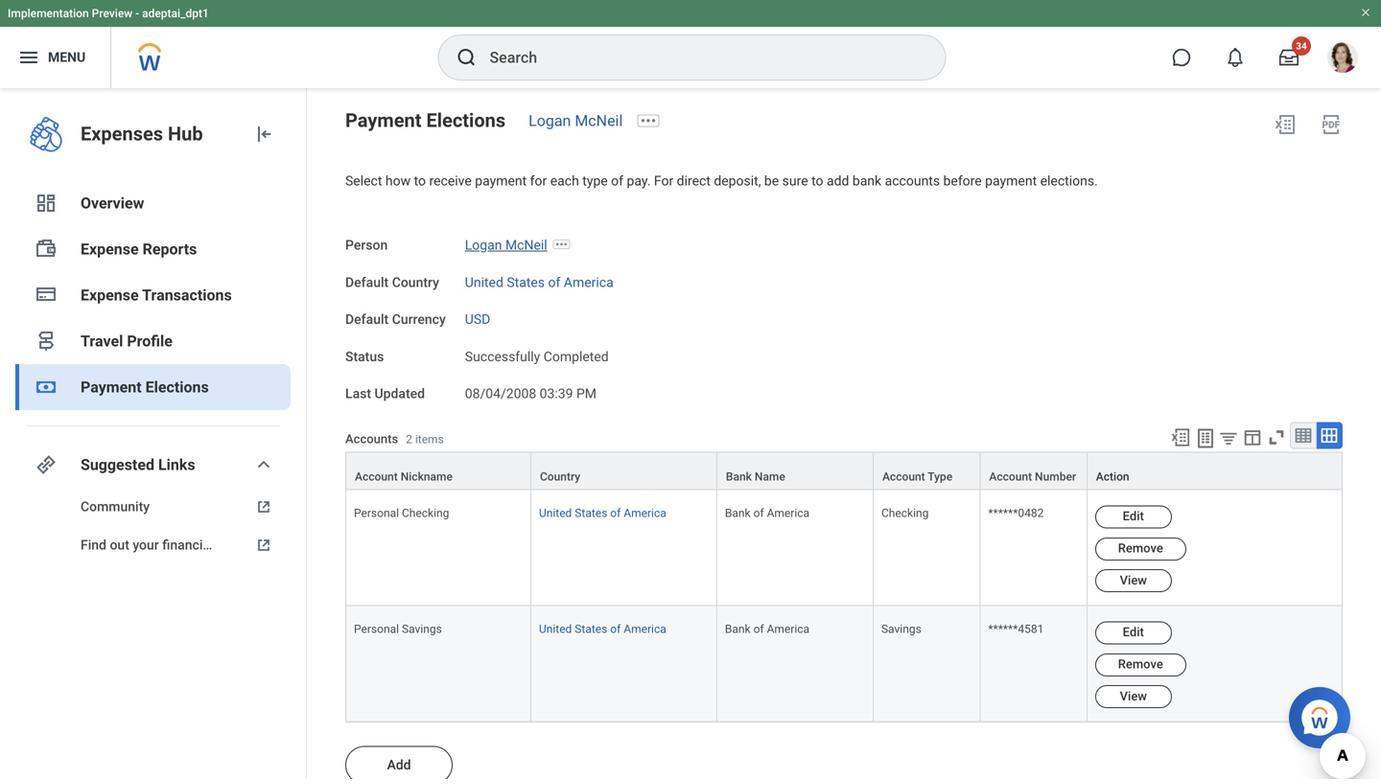 Task type: describe. For each thing, give the bounding box(es) containing it.
last updated element
[[465, 375, 597, 403]]

accounts 2 items
[[345, 432, 444, 447]]

pm
[[576, 386, 597, 402]]

notifications large image
[[1226, 48, 1245, 67]]

account nickname button
[[346, 453, 530, 490]]

links
[[158, 456, 195, 474]]

logan mcneil link for person
[[465, 234, 547, 253]]

sure
[[782, 173, 808, 189]]

bank of america for ******4581
[[725, 623, 810, 636]]

inbox large image
[[1280, 48, 1299, 67]]

hub
[[168, 123, 203, 145]]

be
[[764, 173, 779, 189]]

last updated
[[345, 386, 425, 402]]

out
[[110, 538, 129, 553]]

overview link
[[15, 180, 291, 226]]

08/04/2008 03:39 pm
[[465, 386, 597, 402]]

menu
[[48, 50, 86, 65]]

being
[[245, 538, 279, 553]]

logan mcneil for payment elections
[[529, 112, 623, 130]]

travel profile
[[81, 332, 173, 351]]

community
[[81, 499, 150, 515]]

add button
[[345, 747, 453, 780]]

close environment banner image
[[1360, 7, 1372, 18]]

select
[[345, 173, 382, 189]]

find out your financial well-being link
[[15, 527, 291, 565]]

08/04/2008
[[465, 386, 536, 402]]

2 checking from the left
[[881, 507, 929, 520]]

implementation
[[8, 7, 89, 20]]

search image
[[455, 46, 478, 69]]

******4581
[[988, 623, 1044, 636]]

2
[[406, 433, 412, 447]]

united for ******0482
[[539, 507, 572, 520]]

type
[[928, 470, 953, 484]]

number
[[1035, 470, 1076, 484]]

2 savings from the left
[[881, 623, 922, 636]]

usd link
[[465, 308, 490, 328]]

united states of america link for ******0482
[[539, 503, 666, 520]]

status element
[[465, 337, 609, 366]]

bank for ******4581
[[725, 623, 751, 636]]

find out your financial well-being
[[81, 538, 279, 553]]

link image
[[35, 454, 58, 477]]

savings element
[[881, 619, 922, 636]]

adeptai_dpt1
[[142, 7, 209, 20]]

suggested links button
[[15, 442, 291, 488]]

payment elections inside payment elections link
[[81, 378, 209, 397]]

account number button
[[981, 453, 1087, 490]]

payment elections link
[[15, 364, 291, 411]]

last
[[345, 386, 371, 402]]

payment inside navigation pane region
[[81, 378, 142, 397]]

united for ******4581
[[539, 623, 572, 636]]

0 vertical spatial united
[[465, 275, 503, 290]]

implementation preview -   adeptai_dpt1
[[8, 7, 209, 20]]

remove for first remove button
[[1118, 541, 1163, 556]]

your
[[133, 538, 159, 553]]

financial
[[162, 538, 213, 553]]

default currency
[[345, 312, 446, 328]]

dashboard image
[[35, 192, 58, 215]]

personal checking element
[[354, 503, 449, 520]]

person
[[345, 237, 388, 253]]

2 payment from the left
[[985, 173, 1037, 189]]

usd
[[465, 312, 490, 328]]

logan for person
[[465, 237, 502, 253]]

menu button
[[0, 27, 111, 88]]

account type
[[882, 470, 953, 484]]

0 vertical spatial elections
[[426, 109, 506, 132]]

travel
[[81, 332, 123, 351]]

successfully
[[465, 349, 540, 365]]

0 vertical spatial states
[[507, 275, 545, 290]]

expense transactions
[[81, 286, 232, 305]]

add
[[827, 173, 849, 189]]

export to excel image for payment elections
[[1274, 113, 1297, 136]]

status
[[345, 349, 384, 365]]

preview
[[92, 7, 133, 20]]

action button
[[1087, 453, 1342, 490]]

ext link image
[[252, 498, 275, 517]]

expand table image
[[1320, 426, 1339, 445]]

logan for payment elections
[[529, 112, 571, 130]]

expenses hub
[[81, 123, 203, 145]]

select to filter grid data image
[[1218, 428, 1239, 448]]

deposit,
[[714, 173, 761, 189]]

Search Workday  search field
[[490, 36, 906, 79]]

accounts
[[885, 173, 940, 189]]

bank
[[853, 173, 882, 189]]

states for ******0482
[[575, 507, 607, 520]]

34 button
[[1268, 36, 1311, 79]]

suggested links
[[81, 456, 195, 474]]

0 vertical spatial payment elections
[[345, 109, 506, 132]]

country button
[[531, 453, 716, 490]]

items
[[415, 433, 444, 447]]

default for default country
[[345, 275, 389, 290]]

account for account nickname
[[355, 470, 398, 484]]

successfully completed
[[465, 349, 609, 365]]

profile
[[127, 332, 173, 351]]

personal for personal checking
[[354, 507, 399, 520]]

chevron down small image
[[252, 454, 275, 477]]

ext link image
[[252, 536, 275, 555]]

action
[[1096, 470, 1130, 484]]

overview
[[81, 194, 144, 212]]

view printable version (pdf) image
[[1320, 113, 1343, 136]]

1 savings from the left
[[402, 623, 442, 636]]

expense reports
[[81, 240, 197, 258]]

table image
[[1294, 426, 1313, 445]]

logan mcneil for person
[[465, 237, 547, 253]]

name
[[755, 470, 785, 484]]

personal savings
[[354, 623, 442, 636]]

accounts
[[345, 432, 398, 447]]

pay.
[[627, 173, 651, 189]]

account number
[[989, 470, 1076, 484]]

expense for expense transactions
[[81, 286, 139, 305]]

bank name
[[726, 470, 785, 484]]

each
[[550, 173, 579, 189]]



Task type: vqa. For each thing, say whether or not it's contained in the screenshot.
first Expense from the bottom of the Navigation Pane region
yes



Task type: locate. For each thing, give the bounding box(es) containing it.
receive
[[429, 173, 472, 189]]

1 vertical spatial elections
[[145, 378, 209, 397]]

0 horizontal spatial logan
[[465, 237, 502, 253]]

1 horizontal spatial to
[[812, 173, 823, 189]]

1 horizontal spatial payment
[[985, 173, 1037, 189]]

personal for personal savings
[[354, 623, 399, 636]]

0 vertical spatial edit button
[[1095, 506, 1172, 529]]

0 vertical spatial remove button
[[1095, 538, 1186, 561]]

0 horizontal spatial payment
[[475, 173, 527, 189]]

1 personal from the top
[[354, 507, 399, 520]]

country up currency
[[392, 275, 439, 290]]

0 vertical spatial export to excel image
[[1274, 113, 1297, 136]]

country
[[392, 275, 439, 290], [540, 470, 580, 484]]

to right how
[[414, 173, 426, 189]]

logan mcneil link down for
[[465, 234, 547, 253]]

checking
[[402, 507, 449, 520], [881, 507, 929, 520]]

1 view button from the top
[[1095, 570, 1172, 593]]

travel profile link
[[15, 318, 291, 364]]

logan mcneil up each
[[529, 112, 623, 130]]

1 checking from the left
[[402, 507, 449, 520]]

to
[[414, 173, 426, 189], [812, 173, 823, 189]]

states for ******4581
[[575, 623, 607, 636]]

logan down the receive
[[465, 237, 502, 253]]

logan mcneil link
[[529, 112, 623, 130], [465, 234, 547, 253]]

account inside account number popup button
[[989, 470, 1032, 484]]

navigation pane region
[[0, 88, 307, 780]]

type
[[582, 173, 608, 189]]

bank for ******0482
[[725, 507, 751, 520]]

to left add
[[812, 173, 823, 189]]

1 vertical spatial bank
[[725, 507, 751, 520]]

payment elections down profile
[[81, 378, 209, 397]]

menu banner
[[0, 0, 1381, 88]]

how
[[385, 173, 411, 189]]

edit for 1st edit button from the top
[[1123, 510, 1144, 524]]

1 remove button from the top
[[1095, 538, 1186, 561]]

currency
[[392, 312, 446, 328]]

1 vertical spatial personal
[[354, 623, 399, 636]]

of
[[611, 173, 623, 189], [548, 275, 560, 290], [610, 507, 621, 520], [754, 507, 764, 520], [610, 623, 621, 636], [754, 623, 764, 636]]

logan mcneil link up each
[[529, 112, 623, 130]]

payment right before
[[985, 173, 1037, 189]]

export to excel image
[[1274, 113, 1297, 136], [1170, 427, 1191, 448]]

1 vertical spatial logan mcneil
[[465, 237, 547, 253]]

logan mcneil
[[529, 112, 623, 130], [465, 237, 547, 253]]

expense down overview
[[81, 240, 139, 258]]

default for default currency
[[345, 312, 389, 328]]

united states of america for ******4581
[[539, 623, 666, 636]]

0 vertical spatial united states of america
[[465, 275, 614, 290]]

bank of america for ******0482
[[725, 507, 810, 520]]

1 vertical spatial united states of america
[[539, 507, 666, 520]]

0 vertical spatial bank of america
[[725, 507, 810, 520]]

0 vertical spatial edit
[[1123, 510, 1144, 524]]

united states of america
[[465, 275, 614, 290], [539, 507, 666, 520], [539, 623, 666, 636]]

community link
[[15, 488, 291, 527]]

0 vertical spatial view
[[1120, 573, 1147, 588]]

1 horizontal spatial checking
[[881, 507, 929, 520]]

payment left for
[[475, 173, 527, 189]]

payment down travel
[[81, 378, 142, 397]]

default country
[[345, 275, 439, 290]]

checking down nickname
[[402, 507, 449, 520]]

34
[[1296, 40, 1307, 52]]

0 vertical spatial logan mcneil link
[[529, 112, 623, 130]]

1 vertical spatial remove button
[[1095, 654, 1186, 677]]

2 remove from the top
[[1118, 658, 1163, 672]]

1 horizontal spatial mcneil
[[575, 112, 623, 130]]

1 horizontal spatial export to excel image
[[1274, 113, 1297, 136]]

account inside account type popup button
[[882, 470, 925, 484]]

elections.
[[1040, 173, 1098, 189]]

03:39
[[540, 386, 573, 402]]

2 horizontal spatial account
[[989, 470, 1032, 484]]

payment up how
[[345, 109, 422, 132]]

1 vertical spatial edit button
[[1095, 622, 1172, 645]]

suggested links element
[[15, 488, 291, 565]]

expense for expense reports
[[81, 240, 139, 258]]

elections up the receive
[[426, 109, 506, 132]]

justify image
[[17, 46, 40, 69]]

export to excel image for accounts
[[1170, 427, 1191, 448]]

0 vertical spatial mcneil
[[575, 112, 623, 130]]

0 vertical spatial united states of america link
[[465, 271, 614, 290]]

account type button
[[874, 453, 980, 490]]

2 vertical spatial states
[[575, 623, 607, 636]]

1 vertical spatial export to excel image
[[1170, 427, 1191, 448]]

0 horizontal spatial payment elections
[[81, 378, 209, 397]]

row for personal checking
[[345, 452, 1343, 491]]

add
[[387, 758, 411, 773]]

timeline milestone image
[[35, 330, 58, 353]]

2 account from the left
[[882, 470, 925, 484]]

expenses
[[81, 123, 163, 145]]

export to excel image left export to worksheets icon
[[1170, 427, 1191, 448]]

1 horizontal spatial account
[[882, 470, 925, 484]]

checking down the account type
[[881, 507, 929, 520]]

default up status
[[345, 312, 389, 328]]

1 vertical spatial edit
[[1123, 626, 1144, 640]]

toolbar
[[1162, 422, 1343, 452]]

account inside account nickname popup button
[[355, 470, 398, 484]]

profile logan mcneil image
[[1327, 42, 1358, 77]]

0 horizontal spatial export to excel image
[[1170, 427, 1191, 448]]

reports
[[143, 240, 197, 258]]

elections down travel profile link at the left top
[[145, 378, 209, 397]]

fullscreen image
[[1266, 427, 1287, 448]]

account for account type
[[882, 470, 925, 484]]

expenses hub element
[[81, 121, 237, 148]]

row containing account nickname
[[345, 452, 1343, 491]]

0 horizontal spatial savings
[[402, 623, 442, 636]]

checking element
[[881, 503, 929, 520]]

2 edit from the top
[[1123, 626, 1144, 640]]

row for personal savings
[[345, 491, 1343, 607]]

1 vertical spatial bank of america
[[725, 623, 810, 636]]

export to excel image left view printable version (pdf) 'image'
[[1274, 113, 1297, 136]]

edit
[[1123, 510, 1144, 524], [1123, 626, 1144, 640]]

1 vertical spatial remove
[[1118, 658, 1163, 672]]

2 personal from the top
[[354, 623, 399, 636]]

account
[[355, 470, 398, 484], [882, 470, 925, 484], [989, 470, 1032, 484]]

0 vertical spatial default
[[345, 275, 389, 290]]

2 row from the top
[[345, 491, 1343, 607]]

expense reports link
[[15, 226, 291, 272]]

2 vertical spatial united states of america
[[539, 623, 666, 636]]

completed
[[544, 349, 609, 365]]

1 vertical spatial default
[[345, 312, 389, 328]]

0 vertical spatial logan
[[529, 112, 571, 130]]

remove
[[1118, 541, 1163, 556], [1118, 658, 1163, 672]]

1 default from the top
[[345, 275, 389, 290]]

remove button
[[1095, 538, 1186, 561], [1095, 654, 1186, 677]]

edit for 2nd edit button
[[1123, 626, 1144, 640]]

mcneil for person
[[505, 237, 547, 253]]

1 vertical spatial logan mcneil link
[[465, 234, 547, 253]]

task pay image
[[35, 238, 58, 261]]

nickname
[[401, 470, 453, 484]]

elections
[[426, 109, 506, 132], [145, 378, 209, 397]]

1 vertical spatial country
[[540, 470, 580, 484]]

direct
[[677, 173, 711, 189]]

2 vertical spatial united states of america link
[[539, 619, 666, 636]]

2 vertical spatial bank
[[725, 623, 751, 636]]

2 expense from the top
[[81, 286, 139, 305]]

united states of america link
[[465, 271, 614, 290], [539, 503, 666, 520], [539, 619, 666, 636]]

1 horizontal spatial payment elections
[[345, 109, 506, 132]]

1 edit button from the top
[[1095, 506, 1172, 529]]

country inside popup button
[[540, 470, 580, 484]]

dollar image
[[35, 376, 58, 399]]

2 default from the top
[[345, 312, 389, 328]]

1 bank of america from the top
[[725, 507, 810, 520]]

personal checking
[[354, 507, 449, 520]]

suggested
[[81, 456, 154, 474]]

remove for 2nd remove button from the top of the page
[[1118, 658, 1163, 672]]

account nickname
[[355, 470, 453, 484]]

1 view from the top
[[1120, 573, 1147, 588]]

logan up for
[[529, 112, 571, 130]]

find
[[81, 538, 106, 553]]

0 vertical spatial expense
[[81, 240, 139, 258]]

personal savings element
[[354, 619, 442, 636]]

0 horizontal spatial to
[[414, 173, 426, 189]]

expense inside "link"
[[81, 240, 139, 258]]

1 row from the top
[[345, 452, 1343, 491]]

2 to from the left
[[812, 173, 823, 189]]

1 edit from the top
[[1123, 510, 1144, 524]]

0 vertical spatial personal
[[354, 507, 399, 520]]

******0482
[[988, 507, 1044, 520]]

bank name button
[[717, 453, 873, 490]]

1 to from the left
[[414, 173, 426, 189]]

1 account from the left
[[355, 470, 398, 484]]

0 vertical spatial bank
[[726, 470, 752, 484]]

default down person
[[345, 275, 389, 290]]

updated
[[375, 386, 425, 402]]

account up '******0482'
[[989, 470, 1032, 484]]

0 horizontal spatial mcneil
[[505, 237, 547, 253]]

states
[[507, 275, 545, 290], [575, 507, 607, 520], [575, 623, 607, 636]]

0 vertical spatial logan mcneil
[[529, 112, 623, 130]]

select how to receive payment for each type of pay. for direct deposit, be sure to add bank accounts before payment elections.
[[345, 173, 1098, 189]]

united states of america for ******0482
[[539, 507, 666, 520]]

row
[[345, 452, 1343, 491], [345, 491, 1343, 607], [345, 607, 1343, 723]]

view
[[1120, 573, 1147, 588], [1120, 689, 1147, 704]]

credit card image
[[35, 283, 58, 306]]

0 vertical spatial view button
[[1095, 570, 1172, 593]]

logan mcneil down for
[[465, 237, 547, 253]]

expense transactions link
[[15, 272, 291, 318]]

2 view from the top
[[1120, 689, 1147, 704]]

1 vertical spatial view button
[[1095, 686, 1172, 709]]

0 vertical spatial country
[[392, 275, 439, 290]]

edit button
[[1095, 506, 1172, 529], [1095, 622, 1172, 645]]

1 horizontal spatial elections
[[426, 109, 506, 132]]

2 vertical spatial united
[[539, 623, 572, 636]]

mcneil up the type
[[575, 112, 623, 130]]

1 expense from the top
[[81, 240, 139, 258]]

1 vertical spatial mcneil
[[505, 237, 547, 253]]

1 vertical spatial states
[[575, 507, 607, 520]]

export to worksheets image
[[1194, 427, 1217, 450]]

transformation import image
[[252, 123, 275, 146]]

payment elections up the receive
[[345, 109, 506, 132]]

well-
[[217, 538, 245, 553]]

1 vertical spatial logan
[[465, 237, 502, 253]]

bank of america
[[725, 507, 810, 520], [725, 623, 810, 636]]

1 horizontal spatial country
[[540, 470, 580, 484]]

0 horizontal spatial account
[[355, 470, 398, 484]]

2 edit button from the top
[[1095, 622, 1172, 645]]

3 account from the left
[[989, 470, 1032, 484]]

transactions
[[142, 286, 232, 305]]

0 vertical spatial remove
[[1118, 541, 1163, 556]]

1 vertical spatial payment
[[81, 378, 142, 397]]

payment
[[475, 173, 527, 189], [985, 173, 1037, 189]]

bank inside popup button
[[726, 470, 752, 484]]

0 horizontal spatial elections
[[145, 378, 209, 397]]

0 horizontal spatial country
[[392, 275, 439, 290]]

account down accounts
[[355, 470, 398, 484]]

elections inside navigation pane region
[[145, 378, 209, 397]]

1 horizontal spatial savings
[[881, 623, 922, 636]]

2 bank of america from the top
[[725, 623, 810, 636]]

0 horizontal spatial payment
[[81, 378, 142, 397]]

click to view/edit grid preferences image
[[1242, 427, 1263, 448]]

1 vertical spatial united
[[539, 507, 572, 520]]

1 horizontal spatial logan
[[529, 112, 571, 130]]

mcneil for payment elections
[[575, 112, 623, 130]]

2 remove button from the top
[[1095, 654, 1186, 677]]

payment
[[345, 109, 422, 132], [81, 378, 142, 397]]

1 horizontal spatial payment
[[345, 109, 422, 132]]

1 vertical spatial expense
[[81, 286, 139, 305]]

1 vertical spatial view
[[1120, 689, 1147, 704]]

expense
[[81, 240, 139, 258], [81, 286, 139, 305]]

mcneil down for
[[505, 237, 547, 253]]

account up checking element
[[882, 470, 925, 484]]

1 vertical spatial united states of america link
[[539, 503, 666, 520]]

for
[[530, 173, 547, 189]]

united states of america link for ******4581
[[539, 619, 666, 636]]

2 view button from the top
[[1095, 686, 1172, 709]]

1 remove from the top
[[1118, 541, 1163, 556]]

country down the 03:39
[[540, 470, 580, 484]]

expense up travel
[[81, 286, 139, 305]]

for
[[654, 173, 674, 189]]

logan mcneil link for payment elections
[[529, 112, 623, 130]]

-
[[135, 7, 139, 20]]

1 vertical spatial payment elections
[[81, 378, 209, 397]]

before
[[943, 173, 982, 189]]

3 row from the top
[[345, 607, 1343, 723]]

0 vertical spatial payment
[[345, 109, 422, 132]]

account for account number
[[989, 470, 1032, 484]]

1 payment from the left
[[475, 173, 527, 189]]

0 horizontal spatial checking
[[402, 507, 449, 520]]



